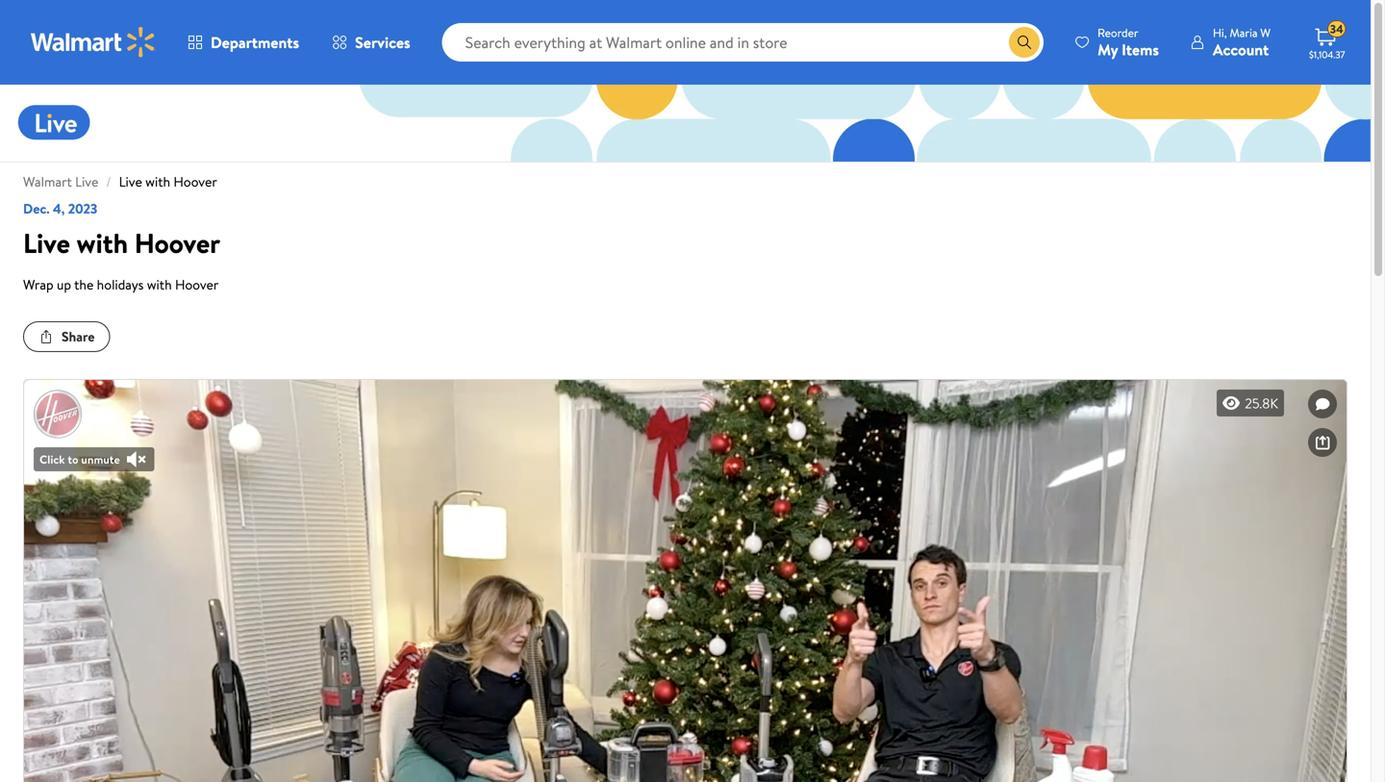 Task type: locate. For each thing, give the bounding box(es) containing it.
with right /
[[145, 172, 170, 191]]

live down dec.
[[23, 224, 70, 262]]

live inside dec. 4, 2023 live with hoover
[[23, 224, 70, 262]]

w
[[1261, 25, 1271, 41]]

with
[[145, 172, 170, 191], [77, 224, 128, 262], [147, 275, 172, 294]]

items
[[1122, 39, 1160, 60]]

live right /
[[119, 172, 142, 191]]

live with hoover link
[[119, 172, 217, 191]]

reorder my items
[[1098, 25, 1160, 60]]

walmart
[[23, 172, 72, 191]]

live for dec. 4, 2023 live with hoover
[[23, 224, 70, 262]]

0 vertical spatial hoover
[[174, 172, 217, 191]]

services button
[[316, 19, 427, 65]]

with right holidays
[[147, 275, 172, 294]]

the
[[74, 275, 94, 294]]

2 vertical spatial with
[[147, 275, 172, 294]]

search icon image
[[1017, 35, 1033, 50]]

0 vertical spatial with
[[145, 172, 170, 191]]

$1,104.37
[[1310, 48, 1346, 61]]

hoover right /
[[174, 172, 217, 191]]

34
[[1331, 21, 1344, 37]]

with down 2023
[[77, 224, 128, 262]]

hoover for walmart live / live with hoover
[[174, 172, 217, 191]]

maria
[[1230, 25, 1258, 41]]

wrap up the holidays with hoover
[[23, 275, 219, 294]]

Walmart Site-Wide search field
[[442, 23, 1044, 62]]

my
[[1098, 39, 1119, 60]]

hi, maria w account
[[1214, 25, 1271, 60]]

hoover right holidays
[[175, 275, 219, 294]]

hoover
[[174, 172, 217, 191], [134, 224, 220, 262], [175, 275, 219, 294]]

with for wrap up the holidays with hoover
[[147, 275, 172, 294]]

1 vertical spatial hoover
[[134, 224, 220, 262]]

2 vertical spatial hoover
[[175, 275, 219, 294]]

live left /
[[75, 172, 99, 191]]

1 vertical spatial with
[[77, 224, 128, 262]]

share
[[62, 327, 95, 346]]

departments
[[211, 32, 299, 53]]

live
[[75, 172, 99, 191], [119, 172, 142, 191], [23, 224, 70, 262]]

/
[[106, 172, 111, 191]]

walmart live link
[[23, 172, 99, 191]]

0 horizontal spatial live
[[23, 224, 70, 262]]

with for dec. 4, 2023 live with hoover
[[77, 224, 128, 262]]

hoover down the live with hoover link
[[134, 224, 220, 262]]

hi,
[[1214, 25, 1228, 41]]

services
[[355, 32, 411, 53]]

with inside dec. 4, 2023 live with hoover
[[77, 224, 128, 262]]

1 horizontal spatial live
[[75, 172, 99, 191]]

hoover inside dec. 4, 2023 live with hoover
[[134, 224, 220, 262]]

2 horizontal spatial live
[[119, 172, 142, 191]]

Search search field
[[442, 23, 1044, 62]]



Task type: vqa. For each thing, say whether or not it's contained in the screenshot.
Deals
no



Task type: describe. For each thing, give the bounding box(es) containing it.
holidays
[[97, 275, 144, 294]]

departments button
[[171, 19, 316, 65]]

wrap
[[23, 275, 54, 294]]

hoover for dec. 4, 2023 live with hoover
[[134, 224, 220, 262]]

walmart image
[[31, 27, 156, 58]]

with for walmart live / live with hoover
[[145, 172, 170, 191]]

up
[[57, 275, 71, 294]]

live background image
[[343, 85, 1371, 162]]

share button
[[23, 321, 110, 352]]

hoover for wrap up the holidays with hoover
[[175, 275, 219, 294]]

2023
[[68, 199, 97, 218]]

walmart live / live with hoover
[[23, 172, 217, 191]]

reorder
[[1098, 25, 1139, 41]]

4,
[[53, 199, 65, 218]]

account
[[1214, 39, 1270, 60]]

dec.
[[23, 199, 50, 218]]

live image
[[8, 82, 104, 160]]

dec. 4, 2023 live with hoover
[[23, 199, 220, 262]]

live for walmart live / live with hoover
[[119, 172, 142, 191]]



